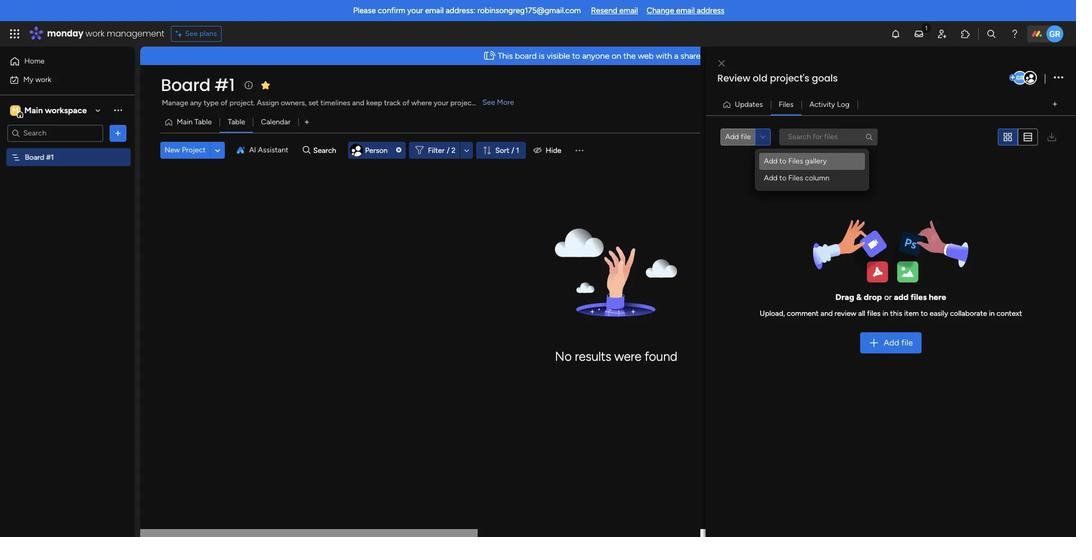 Task type: vqa. For each thing, say whether or not it's contained in the screenshot.
'Use'
no



Task type: describe. For each thing, give the bounding box(es) containing it.
1 horizontal spatial board
[[161, 73, 211, 97]]

sort
[[496, 146, 510, 155]]

please
[[353, 6, 376, 15]]

assign
[[257, 98, 279, 107]]

person button
[[348, 142, 406, 159]]

address:
[[446, 6, 476, 15]]

1 vertical spatial file
[[902, 338, 914, 348]]

Board #1 field
[[158, 73, 238, 97]]

main table button
[[160, 114, 220, 131]]

owners,
[[281, 98, 307, 107]]

confirm
[[378, 6, 406, 15]]

board #1 list box
[[0, 146, 135, 309]]

hide
[[546, 146, 562, 155]]

old
[[753, 71, 768, 85]]

0 vertical spatial board #1
[[161, 73, 235, 97]]

1
[[517, 146, 520, 155]]

the
[[624, 51, 636, 61]]

timelines
[[321, 98, 351, 107]]

files for all
[[868, 309, 881, 318]]

main for main workspace
[[24, 105, 43, 115]]

item
[[905, 309, 920, 318]]

email for change email address
[[677, 6, 695, 15]]

0 vertical spatial new team image
[[1024, 71, 1038, 85]]

ai assistant button
[[232, 142, 293, 159]]

this
[[498, 51, 513, 61]]

this  board is visible to anyone on the web with a shareable link
[[498, 51, 731, 61]]

/ for 1
[[512, 146, 515, 155]]

files for column
[[789, 174, 804, 183]]

add down updates button
[[726, 132, 740, 141]]

1 horizontal spatial #1
[[215, 73, 235, 97]]

menu menu
[[760, 153, 866, 187]]

calendar button
[[253, 114, 299, 131]]

1 horizontal spatial add file
[[884, 338, 914, 348]]

files for gallery
[[789, 157, 804, 166]]

change email address link
[[647, 6, 725, 15]]

workspace image
[[10, 105, 21, 116]]

hide button
[[529, 142, 568, 159]]

anyone
[[583, 51, 610, 61]]

0 horizontal spatial greg robinson image
[[1014, 71, 1028, 85]]

v2 search image
[[303, 144, 311, 156]]

gallery
[[806, 157, 827, 166]]

monday work management
[[47, 28, 165, 40]]

with
[[656, 51, 673, 61]]

home
[[24, 57, 45, 66]]

filter
[[428, 146, 445, 155]]

search everything image
[[987, 29, 997, 39]]

here
[[930, 292, 947, 302]]

files button
[[771, 96, 802, 113]]

all
[[859, 309, 866, 318]]

Search in workspace field
[[22, 127, 88, 139]]

workspace options image
[[113, 105, 123, 116]]

dapulse addbtn image
[[1010, 74, 1017, 81]]

activity
[[810, 100, 836, 109]]

or
[[885, 292, 893, 302]]

my
[[23, 75, 33, 84]]

a
[[675, 51, 679, 61]]

calendar
[[261, 118, 291, 127]]

more
[[497, 98, 514, 107]]

to right "item"
[[921, 309, 929, 318]]

any
[[190, 98, 202, 107]]

animation image
[[481, 47, 498, 65]]

dapulse close image
[[396, 147, 402, 153]]

plans
[[200, 29, 217, 38]]

collaborate
[[951, 309, 988, 318]]

address
[[697, 6, 725, 15]]

resend
[[591, 6, 618, 15]]

menu image
[[575, 145, 585, 156]]

/ for 2
[[447, 146, 450, 155]]

m
[[12, 106, 18, 115]]

assistant
[[258, 146, 289, 155]]

results
[[575, 349, 612, 364]]

type
[[204, 98, 219, 107]]

table inside table button
[[228, 118, 245, 127]]

inbox image
[[914, 29, 925, 39]]

project
[[182, 146, 206, 155]]

is
[[539, 51, 545, 61]]

upload,
[[760, 309, 786, 318]]

my work
[[23, 75, 51, 84]]

new
[[165, 146, 180, 155]]

search image
[[866, 133, 874, 141]]

on
[[612, 51, 622, 61]]

filter / 2
[[428, 146, 456, 155]]

1 email from the left
[[425, 6, 444, 15]]

board
[[515, 51, 537, 61]]

link
[[719, 51, 731, 61]]

drag
[[836, 292, 855, 302]]

gallery layout group
[[999, 128, 1039, 146]]

no results image
[[555, 229, 678, 336]]

work for my
[[35, 75, 51, 84]]

table inside main table button
[[195, 118, 212, 127]]

main for main table
[[177, 118, 193, 127]]

1 image
[[922, 22, 932, 34]]

2 of from the left
[[403, 98, 410, 107]]

updates
[[735, 100, 763, 109]]

column
[[806, 174, 830, 183]]

project's
[[770, 71, 810, 85]]

apps image
[[961, 29, 972, 39]]

manage
[[162, 98, 188, 107]]

goals
[[812, 71, 839, 85]]

angle down image
[[215, 146, 220, 154]]

to down add to files gallery
[[780, 174, 787, 183]]

track
[[384, 98, 401, 107]]

review
[[718, 71, 751, 85]]

my work button
[[6, 71, 114, 88]]

no results were found
[[555, 349, 678, 364]]

found
[[645, 349, 678, 364]]

person
[[365, 146, 388, 155]]

visible
[[547, 51, 570, 61]]

stands.
[[477, 98, 500, 107]]

see for see more
[[483, 98, 496, 107]]



Task type: locate. For each thing, give the bounding box(es) containing it.
manage any type of project. assign owners, set timelines and keep track of where your project stands.
[[162, 98, 500, 107]]

arrow down image
[[461, 144, 473, 157]]

1 horizontal spatial in
[[990, 309, 996, 318]]

add up add to files column
[[765, 157, 778, 166]]

0 horizontal spatial in
[[883, 309, 889, 318]]

Review old project's goals field
[[715, 71, 1008, 85]]

1 vertical spatial files
[[789, 157, 804, 166]]

review
[[835, 309, 857, 318]]

upload, comment and review all files in this item to easily collaborate in context
[[760, 309, 1023, 318]]

select product image
[[10, 29, 20, 39]]

add file down updates button
[[726, 132, 751, 141]]

work inside button
[[35, 75, 51, 84]]

change
[[647, 6, 675, 15]]

main down the manage
[[177, 118, 193, 127]]

drop
[[864, 292, 883, 302]]

1 horizontal spatial see
[[483, 98, 496, 107]]

0 vertical spatial greg robinson image
[[1047, 25, 1064, 42]]

and left the keep
[[352, 98, 365, 107]]

main inside workspace selection element
[[24, 105, 43, 115]]

add file button down upload, comment and review all files in this item to easily collaborate in context
[[861, 333, 922, 354]]

monday
[[47, 28, 83, 40]]

files right all
[[868, 309, 881, 318]]

in left 'context'
[[990, 309, 996, 318]]

0 horizontal spatial of
[[221, 98, 228, 107]]

1 horizontal spatial work
[[86, 28, 105, 40]]

email for resend email
[[620, 6, 639, 15]]

new team image
[[1024, 71, 1038, 85], [348, 142, 365, 159]]

greg robinson image left options icon
[[1014, 71, 1028, 85]]

greg robinson image
[[1047, 25, 1064, 42], [1014, 71, 1028, 85]]

0 horizontal spatial new team image
[[348, 142, 365, 159]]

1 horizontal spatial greg robinson image
[[1047, 25, 1064, 42]]

where
[[412, 98, 432, 107]]

new project button
[[160, 142, 210, 159]]

3 email from the left
[[677, 6, 695, 15]]

0 horizontal spatial email
[[425, 6, 444, 15]]

1 horizontal spatial files
[[911, 292, 928, 302]]

see
[[185, 29, 198, 38], [483, 98, 496, 107]]

1 horizontal spatial your
[[434, 98, 449, 107]]

review old project's goals
[[718, 71, 839, 85]]

files
[[779, 100, 794, 109], [789, 157, 804, 166], [789, 174, 804, 183]]

ai assistant
[[249, 146, 289, 155]]

1 vertical spatial greg robinson image
[[1014, 71, 1028, 85]]

of
[[221, 98, 228, 107], [403, 98, 410, 107]]

comment
[[787, 309, 819, 318]]

files down add to files gallery
[[789, 174, 804, 183]]

1 horizontal spatial /
[[512, 146, 515, 155]]

please confirm your email address: robinsongreg175@gmail.com
[[353, 6, 581, 15]]

files down project's
[[779, 100, 794, 109]]

main workspace
[[24, 105, 87, 115]]

board down search in workspace field
[[25, 153, 44, 162]]

1 vertical spatial add file button
[[861, 333, 922, 354]]

board #1
[[161, 73, 235, 97], [25, 153, 54, 162]]

main
[[24, 105, 43, 115], [177, 118, 193, 127]]

1 / from the left
[[447, 146, 450, 155]]

context
[[997, 309, 1023, 318]]

close image
[[719, 60, 725, 68]]

workspace selection element
[[10, 104, 88, 118]]

add to files column
[[765, 174, 830, 183]]

activity log button
[[802, 96, 858, 113]]

change email address
[[647, 6, 725, 15]]

table button
[[220, 114, 253, 131]]

board #1 up any at top
[[161, 73, 235, 97]]

2 vertical spatial files
[[789, 174, 804, 183]]

see for see plans
[[185, 29, 198, 38]]

&
[[857, 292, 862, 302]]

sort / 1
[[496, 146, 520, 155]]

files up add to files column
[[789, 157, 804, 166]]

keep
[[367, 98, 383, 107]]

set
[[309, 98, 319, 107]]

1 vertical spatial your
[[434, 98, 449, 107]]

1 vertical spatial new team image
[[348, 142, 365, 159]]

project.
[[230, 98, 255, 107]]

ai
[[249, 146, 256, 155]]

1 in from the left
[[883, 309, 889, 318]]

1 table from the left
[[195, 118, 212, 127]]

help image
[[1010, 29, 1021, 39]]

0 vertical spatial work
[[86, 28, 105, 40]]

2 / from the left
[[512, 146, 515, 155]]

your right confirm
[[408, 6, 423, 15]]

0 horizontal spatial main
[[24, 105, 43, 115]]

1 horizontal spatial file
[[902, 338, 914, 348]]

0 horizontal spatial and
[[352, 98, 365, 107]]

1 vertical spatial board
[[25, 153, 44, 162]]

easily
[[930, 309, 949, 318]]

add file button
[[721, 129, 756, 145], [861, 333, 922, 354]]

main right "workspace" icon
[[24, 105, 43, 115]]

1 vertical spatial add file
[[884, 338, 914, 348]]

add view image
[[1054, 101, 1058, 109]]

1 vertical spatial main
[[177, 118, 193, 127]]

0 vertical spatial add file
[[726, 132, 751, 141]]

see plans button
[[171, 26, 222, 42]]

0 vertical spatial files
[[779, 100, 794, 109]]

see left more at the left of the page
[[483, 98, 496, 107]]

0 vertical spatial add file button
[[721, 129, 756, 145]]

0 horizontal spatial board
[[25, 153, 44, 162]]

add file down this
[[884, 338, 914, 348]]

see plans
[[185, 29, 217, 38]]

file down updates button
[[741, 132, 751, 141]]

1 vertical spatial and
[[821, 309, 833, 318]]

new project
[[165, 146, 206, 155]]

email right change
[[677, 6, 695, 15]]

2
[[452, 146, 456, 155]]

home button
[[6, 53, 114, 70]]

work right monday
[[86, 28, 105, 40]]

files inside button
[[779, 100, 794, 109]]

0 vertical spatial main
[[24, 105, 43, 115]]

0 vertical spatial board
[[161, 73, 211, 97]]

drag & drop or add files here
[[836, 292, 947, 302]]

0 horizontal spatial work
[[35, 75, 51, 84]]

no
[[555, 349, 572, 364]]

files right add
[[911, 292, 928, 302]]

0 vertical spatial files
[[911, 292, 928, 302]]

0 vertical spatial your
[[408, 6, 423, 15]]

files for add
[[911, 292, 928, 302]]

#1 up type
[[215, 73, 235, 97]]

1 horizontal spatial board #1
[[161, 73, 235, 97]]

new team image right dapulse addbtn 'image'
[[1024, 71, 1038, 85]]

1 vertical spatial see
[[483, 98, 496, 107]]

/ left 1
[[512, 146, 515, 155]]

add down add to files gallery
[[765, 174, 778, 183]]

work right my
[[35, 75, 51, 84]]

and left review
[[821, 309, 833, 318]]

0 horizontal spatial /
[[447, 146, 450, 155]]

1 horizontal spatial new team image
[[1024, 71, 1038, 85]]

new team image right search field on the top left of the page
[[348, 142, 365, 159]]

board up any at top
[[161, 73, 211, 97]]

0 horizontal spatial board #1
[[25, 153, 54, 162]]

your right where
[[434, 98, 449, 107]]

0 horizontal spatial see
[[185, 29, 198, 38]]

2 table from the left
[[228, 118, 245, 127]]

#1 down search in workspace field
[[46, 153, 54, 162]]

to right visible
[[573, 51, 581, 61]]

1 horizontal spatial table
[[228, 118, 245, 127]]

add file button down updates button
[[721, 129, 756, 145]]

email
[[425, 6, 444, 15], [620, 6, 639, 15], [677, 6, 695, 15]]

1 horizontal spatial add file button
[[861, 333, 922, 354]]

in
[[883, 309, 889, 318], [990, 309, 996, 318]]

1 horizontal spatial of
[[403, 98, 410, 107]]

options image
[[1055, 71, 1064, 85]]

of right type
[[221, 98, 228, 107]]

1 vertical spatial files
[[868, 309, 881, 318]]

add down upload, comment and review all files in this item to easily collaborate in context
[[884, 338, 900, 348]]

management
[[107, 28, 165, 40]]

option
[[0, 148, 135, 150]]

see more link
[[482, 97, 516, 108]]

0 vertical spatial and
[[352, 98, 365, 107]]

Search field
[[311, 143, 343, 158]]

see left plans
[[185, 29, 198, 38]]

greg robinson image right the help image
[[1047, 25, 1064, 42]]

resend email link
[[591, 6, 639, 15]]

to
[[573, 51, 581, 61], [780, 157, 787, 166], [780, 174, 787, 183], [921, 309, 929, 318]]

/ left the 2
[[447, 146, 450, 155]]

1 vertical spatial board #1
[[25, 153, 54, 162]]

0 horizontal spatial add file button
[[721, 129, 756, 145]]

2 email from the left
[[620, 6, 639, 15]]

email left address:
[[425, 6, 444, 15]]

main inside button
[[177, 118, 193, 127]]

1 vertical spatial work
[[35, 75, 51, 84]]

board #1 down search in workspace field
[[25, 153, 54, 162]]

ai logo image
[[237, 146, 245, 155]]

0 vertical spatial file
[[741, 132, 751, 141]]

add view image
[[305, 118, 309, 126]]

2 in from the left
[[990, 309, 996, 318]]

options image
[[113, 128, 123, 138]]

to up add to files column
[[780, 157, 787, 166]]

table
[[195, 118, 212, 127], [228, 118, 245, 127]]

email right resend in the top of the page
[[620, 6, 639, 15]]

work for monday
[[86, 28, 105, 40]]

robinsongreg175@gmail.com
[[478, 6, 581, 15]]

remove from favorites image
[[260, 80, 271, 90]]

main table
[[177, 118, 212, 127]]

updates button
[[719, 96, 771, 113]]

1 horizontal spatial and
[[821, 309, 833, 318]]

0 horizontal spatial your
[[408, 6, 423, 15]]

1 vertical spatial #1
[[46, 153, 54, 162]]

table down project.
[[228, 118, 245, 127]]

files
[[911, 292, 928, 302], [868, 309, 881, 318]]

project
[[451, 98, 475, 107]]

this
[[891, 309, 903, 318]]

0 vertical spatial see
[[185, 29, 198, 38]]

shareable
[[681, 51, 717, 61]]

0 vertical spatial #1
[[215, 73, 235, 97]]

file
[[741, 132, 751, 141], [902, 338, 914, 348]]

in left this
[[883, 309, 889, 318]]

board
[[161, 73, 211, 97], [25, 153, 44, 162]]

0 horizontal spatial #1
[[46, 153, 54, 162]]

see more
[[483, 98, 514, 107]]

1 horizontal spatial main
[[177, 118, 193, 127]]

1 of from the left
[[221, 98, 228, 107]]

0 horizontal spatial files
[[868, 309, 881, 318]]

see inside "button"
[[185, 29, 198, 38]]

board #1 inside "list box"
[[25, 153, 54, 162]]

resend email
[[591, 6, 639, 15]]

add
[[895, 292, 909, 302]]

table down any at top
[[195, 118, 212, 127]]

file down "item"
[[902, 338, 914, 348]]

2 horizontal spatial email
[[677, 6, 695, 15]]

None search field
[[780, 129, 879, 145]]

invite members image
[[938, 29, 948, 39]]

activity log
[[810, 100, 850, 109]]

of right track
[[403, 98, 410, 107]]

0 horizontal spatial add file
[[726, 132, 751, 141]]

were
[[615, 349, 642, 364]]

1 horizontal spatial email
[[620, 6, 639, 15]]

web
[[638, 51, 654, 61]]

board inside "list box"
[[25, 153, 44, 162]]

0 horizontal spatial table
[[195, 118, 212, 127]]

see inside 'link'
[[483, 98, 496, 107]]

#1 inside "list box"
[[46, 153, 54, 162]]

workspace
[[45, 105, 87, 115]]

show board description image
[[242, 80, 255, 91]]

0 horizontal spatial file
[[741, 132, 751, 141]]

notifications image
[[891, 29, 902, 39]]



